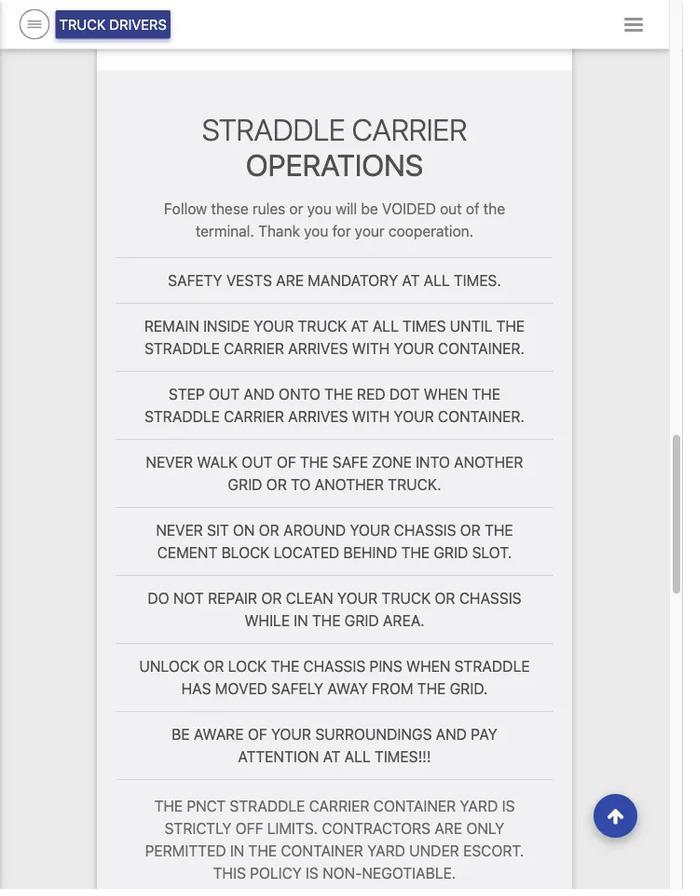 Task type: locate. For each thing, give the bounding box(es) containing it.
0 vertical spatial arrives
[[289, 341, 348, 358]]

and left onto at left top
[[244, 386, 275, 404]]

your up behind
[[350, 523, 390, 540]]

grid left area.
[[345, 613, 379, 631]]

all down surroundings
[[345, 749, 371, 767]]

0 horizontal spatial chassis
[[304, 659, 366, 677]]

block
[[222, 545, 270, 563]]

all inside be aware of your surroundings and pay attention at all times!!!
[[345, 749, 371, 767]]

operations
[[246, 148, 424, 183]]

straddle up operations in the top of the page
[[202, 112, 346, 147]]

the
[[484, 201, 506, 218], [249, 843, 277, 861]]

container. up into
[[438, 409, 525, 426]]

1 horizontal spatial at
[[351, 318, 369, 336]]

0 vertical spatial when
[[424, 386, 469, 404]]

with
[[352, 341, 390, 358], [352, 409, 390, 426]]

carrier up voided
[[352, 112, 468, 147]]

your
[[355, 223, 385, 241]]

0 vertical spatial straddle
[[145, 341, 220, 358]]

the left the grid.
[[418, 681, 446, 699]]

2 vertical spatial at
[[323, 749, 341, 767]]

straddle down remain
[[145, 341, 220, 358]]

0 horizontal spatial all
[[345, 749, 371, 767]]

1 horizontal spatial chassis
[[394, 523, 457, 540]]

0 vertical spatial yard
[[460, 799, 499, 816]]

attention
[[238, 749, 319, 767]]

2 with from the top
[[352, 409, 390, 426]]

1 vertical spatial when
[[407, 659, 451, 677]]

truck drivers
[[59, 16, 167, 33]]

2 horizontal spatial grid
[[434, 545, 469, 563]]

1 horizontal spatial all
[[373, 318, 399, 336]]

0 vertical spatial grid
[[228, 477, 263, 495]]

yard down contractors
[[368, 843, 406, 861]]

0 horizontal spatial truck
[[298, 318, 347, 336]]

2 vertical spatial straddle
[[455, 659, 530, 677]]

grid inside never walk out of the safe zone into another grid or to another truck.
[[228, 477, 263, 495]]

your
[[254, 318, 294, 336], [394, 341, 434, 358], [394, 409, 434, 426], [350, 523, 390, 540], [338, 591, 378, 608], [271, 727, 312, 745]]

cement
[[157, 545, 218, 563]]

1 horizontal spatial out
[[242, 454, 273, 472]]

is left non-
[[306, 866, 319, 884]]

at down surroundings
[[323, 749, 341, 767]]

yard up the only
[[460, 799, 499, 816]]

escort.
[[464, 843, 525, 861]]

is
[[502, 799, 515, 816], [306, 866, 319, 884]]

chassis down truck.
[[394, 523, 457, 540]]

0 vertical spatial straddle
[[202, 112, 346, 147]]

0 vertical spatial container
[[374, 799, 456, 816]]

2 vertical spatial all
[[345, 749, 371, 767]]

when right dot
[[424, 386, 469, 404]]

lock
[[228, 659, 267, 677]]

0 horizontal spatial another
[[315, 477, 384, 495]]

2 horizontal spatial chassis
[[460, 591, 522, 608]]

straddle
[[202, 112, 346, 147], [230, 799, 305, 816]]

grid down walk at the left of the page
[[228, 477, 263, 495]]

2 vertical spatial chassis
[[304, 659, 366, 677]]

your down behind
[[338, 591, 378, 608]]

out inside never walk out of the safe zone into another grid or to another truck.
[[242, 454, 273, 472]]

are
[[435, 821, 463, 839]]

or
[[267, 477, 287, 495], [259, 523, 280, 540], [461, 523, 481, 540], [261, 591, 282, 608], [435, 591, 456, 608], [204, 659, 224, 677]]

0 vertical spatial carrier
[[224, 341, 285, 358]]

2 container. from the top
[[438, 409, 525, 426]]

0 vertical spatial another
[[454, 454, 524, 472]]

voided
[[382, 201, 436, 218]]

mandatory
[[308, 273, 399, 290]]

all left times
[[373, 318, 399, 336]]

red
[[357, 386, 386, 404]]

grid
[[228, 477, 263, 495], [434, 545, 469, 563], [345, 613, 379, 631]]

1 vertical spatial container.
[[438, 409, 525, 426]]

the inside the pnct straddle carrier container yard is strictly off limits.  contractors are only permitted in the container yard under escort. this policy is non-negotiable.
[[249, 843, 277, 861]]

truck
[[298, 318, 347, 336], [382, 591, 431, 608]]

with up red
[[352, 341, 390, 358]]

the right in
[[249, 843, 277, 861]]

0 vertical spatial out
[[209, 386, 240, 404]]

clean
[[286, 591, 334, 608]]

your right inside
[[254, 318, 294, 336]]

carrier
[[352, 112, 468, 147], [309, 799, 370, 816]]

1 vertical spatial truck
[[382, 591, 431, 608]]

0 horizontal spatial is
[[306, 866, 319, 884]]

out right step
[[209, 386, 240, 404]]

another down safe at the bottom of the page
[[315, 477, 384, 495]]

0 horizontal spatial at
[[323, 749, 341, 767]]

1 horizontal spatial truck
[[382, 591, 431, 608]]

2 horizontal spatial at
[[403, 273, 420, 290]]

permitted
[[145, 843, 226, 861]]

straddle inside straddle carrier operations
[[202, 112, 346, 147]]

0 vertical spatial and
[[244, 386, 275, 404]]

1 vertical spatial with
[[352, 409, 390, 426]]

thank
[[258, 223, 300, 241]]

never left walk at the left of the page
[[146, 454, 193, 472]]

never up cement
[[156, 523, 203, 540]]

you right or
[[308, 201, 332, 218]]

drivers
[[110, 16, 167, 33]]

with inside remain inside your truck at all times until the straddle carrier arrives with your container.
[[352, 341, 390, 358]]

vests
[[226, 273, 272, 290]]

0 horizontal spatial and
[[244, 386, 275, 404]]

all
[[424, 273, 450, 290], [373, 318, 399, 336], [345, 749, 371, 767]]

1 horizontal spatial the
[[484, 201, 506, 218]]

times!!!
[[375, 749, 432, 767]]

another
[[454, 454, 524, 472], [315, 477, 384, 495]]

container. inside remain inside your truck at all times until the straddle carrier arrives with your container.
[[438, 341, 525, 358]]

your up "attention"
[[271, 727, 312, 745]]

carrier inside remain inside your truck at all times until the straddle carrier arrives with your container.
[[224, 341, 285, 358]]

at for mandatory
[[403, 273, 420, 290]]

1 vertical spatial at
[[351, 318, 369, 336]]

the inside never walk out of the safe zone into another grid or to another truck.
[[300, 454, 329, 472]]

1 vertical spatial all
[[373, 318, 399, 336]]

the down until
[[472, 386, 501, 404]]

0 vertical spatial all
[[424, 273, 450, 290]]

1 horizontal spatial and
[[436, 727, 467, 745]]

0 vertical spatial chassis
[[394, 523, 457, 540]]

safe
[[333, 454, 369, 472]]

or inside never walk out of the safe zone into another grid or to another truck.
[[267, 477, 287, 495]]

the right of on the right top of the page
[[484, 201, 506, 218]]

0 vertical spatial carrier
[[352, 112, 468, 147]]

1 vertical spatial straddle
[[145, 409, 220, 426]]

never sit on or around your chassis or the cement block located behind the grid slot.
[[156, 523, 514, 563]]

straddle inside 'step out and onto the red dot when the straddle carrier arrives with your container.'
[[145, 409, 220, 426]]

0 vertical spatial truck
[[298, 318, 347, 336]]

all inside remain inside your truck at all times until the straddle carrier arrives with your container.
[[373, 318, 399, 336]]

1 vertical spatial carrier
[[309, 799, 370, 816]]

your down dot
[[394, 409, 434, 426]]

truck up area.
[[382, 591, 431, 608]]

1 vertical spatial and
[[436, 727, 467, 745]]

under
[[410, 843, 460, 861]]

0 vertical spatial at
[[403, 273, 420, 290]]

chassis up 'away'
[[304, 659, 366, 677]]

straddle up the grid.
[[455, 659, 530, 677]]

carrier inside 'step out and onto the red dot when the straddle carrier arrives with your container.'
[[224, 409, 285, 426]]

container.
[[438, 341, 525, 358], [438, 409, 525, 426]]

your inside do not repair or clean your truck or chassis while in the grid area.
[[338, 591, 378, 608]]

1 horizontal spatial yard
[[460, 799, 499, 816]]

of up the to
[[277, 454, 296, 472]]

you
[[308, 201, 332, 218], [304, 223, 329, 241]]

1 vertical spatial chassis
[[460, 591, 522, 608]]

at up times
[[403, 273, 420, 290]]

1 container. from the top
[[438, 341, 525, 358]]

all for times
[[373, 318, 399, 336]]

and left the pay
[[436, 727, 467, 745]]

container up are
[[374, 799, 456, 816]]

the up the slot.
[[485, 523, 514, 540]]

when
[[424, 386, 469, 404], [407, 659, 451, 677]]

and
[[244, 386, 275, 404], [436, 727, 467, 745]]

the pnct straddle carrier container yard is strictly off limits.  contractors are only permitted in the container yard under escort. this policy is non-negotiable.
[[145, 799, 525, 884]]

straddle up off
[[230, 799, 305, 816]]

of up "attention"
[[248, 727, 267, 745]]

0 vertical spatial container.
[[438, 341, 525, 358]]

of
[[466, 201, 480, 218]]

straddle
[[145, 341, 220, 358], [145, 409, 220, 426], [455, 659, 530, 677]]

in
[[230, 843, 245, 861]]

1 vertical spatial the
[[249, 843, 277, 861]]

0 horizontal spatial the
[[249, 843, 277, 861]]

1 horizontal spatial another
[[454, 454, 524, 472]]

1 vertical spatial yard
[[368, 843, 406, 861]]

your inside never sit on or around your chassis or the cement block located behind the grid slot.
[[350, 523, 390, 540]]

straddle for remain
[[145, 341, 220, 358]]

never
[[146, 454, 193, 472], [156, 523, 203, 540]]

out right walk at the left of the page
[[242, 454, 273, 472]]

1 vertical spatial grid
[[434, 545, 469, 563]]

container
[[374, 799, 456, 816], [281, 843, 364, 861]]

0 vertical spatial with
[[352, 341, 390, 358]]

1 vertical spatial out
[[242, 454, 273, 472]]

never for never sit on or around your chassis or the cement block located behind the grid slot.
[[156, 523, 203, 540]]

straddle inside the pnct straddle carrier container yard is strictly off limits.  contractors are only permitted in the container yard under escort. this policy is non-negotiable.
[[230, 799, 305, 816]]

never inside never walk out of the safe zone into another grid or to another truck.
[[146, 454, 193, 472]]

0 vertical spatial the
[[484, 201, 506, 218]]

1 vertical spatial never
[[156, 523, 203, 540]]

carrier down onto at left top
[[224, 409, 285, 426]]

these
[[211, 201, 249, 218]]

when inside unlock or lock the chassis pins when straddle has moved safely away from the grid.
[[407, 659, 451, 677]]

1 vertical spatial another
[[315, 477, 384, 495]]

0 horizontal spatial grid
[[228, 477, 263, 495]]

2 horizontal spatial all
[[424, 273, 450, 290]]

carrier up contractors
[[309, 799, 370, 816]]

1 vertical spatial carrier
[[224, 409, 285, 426]]

chassis inside do not repair or clean your truck or chassis while in the grid area.
[[460, 591, 522, 608]]

with down red
[[352, 409, 390, 426]]

chassis down the slot.
[[460, 591, 522, 608]]

behind
[[344, 545, 398, 563]]

the right in
[[312, 613, 341, 631]]

or inside unlock or lock the chassis pins when straddle has moved safely away from the grid.
[[204, 659, 224, 677]]

0 horizontal spatial container
[[281, 843, 364, 861]]

1 vertical spatial straddle
[[230, 799, 305, 816]]

follow
[[164, 201, 207, 218]]

walk
[[197, 454, 238, 472]]

the up the to
[[300, 454, 329, 472]]

1 horizontal spatial is
[[502, 799, 515, 816]]

safety vests are mandatory at all times.
[[168, 273, 502, 290]]

arrives
[[289, 341, 348, 358], [289, 409, 348, 426]]

away
[[328, 681, 368, 699]]

your inside 'step out and onto the red dot when the straddle carrier arrives with your container.'
[[394, 409, 434, 426]]

grid inside never sit on or around your chassis or the cement block located behind the grid slot.
[[434, 545, 469, 563]]

of
[[277, 454, 296, 472], [248, 727, 267, 745]]

carrier down inside
[[224, 341, 285, 358]]

container. for when
[[438, 409, 525, 426]]

0 vertical spatial is
[[502, 799, 515, 816]]

is up the only
[[502, 799, 515, 816]]

1 horizontal spatial grid
[[345, 613, 379, 631]]

container. inside 'step out and onto the red dot when the straddle carrier arrives with your container.'
[[438, 409, 525, 426]]

all left times.
[[424, 273, 450, 290]]

at inside remain inside your truck at all times until the straddle carrier arrives with your container.
[[351, 318, 369, 336]]

1 with from the top
[[352, 341, 390, 358]]

2 carrier from the top
[[224, 409, 285, 426]]

grid left the slot.
[[434, 545, 469, 563]]

0 horizontal spatial of
[[248, 727, 267, 745]]

do not repair or clean your truck or chassis while in the grid area.
[[148, 591, 522, 631]]

arrives inside 'step out and onto the red dot when the straddle carrier arrives with your container.'
[[289, 409, 348, 426]]

1 arrives from the top
[[289, 341, 348, 358]]

the right until
[[497, 318, 525, 336]]

truck inside do not repair or clean your truck or chassis while in the grid area.
[[382, 591, 431, 608]]

1 horizontal spatial of
[[277, 454, 296, 472]]

the
[[497, 318, 525, 336], [325, 386, 353, 404], [472, 386, 501, 404], [300, 454, 329, 472], [485, 523, 514, 540], [402, 545, 430, 563], [312, 613, 341, 631], [271, 659, 300, 677], [418, 681, 446, 699]]

at down the mandatory
[[351, 318, 369, 336]]

another right into
[[454, 454, 524, 472]]

of inside be aware of your surroundings and pay attention at all times!!!
[[248, 727, 267, 745]]

negotiable.
[[362, 866, 456, 884]]

straddle down step
[[145, 409, 220, 426]]

from
[[372, 681, 414, 699]]

your inside be aware of your surroundings and pay attention at all times!!!
[[271, 727, 312, 745]]

cooperation.
[[389, 223, 474, 241]]

yard
[[460, 799, 499, 816], [368, 843, 406, 861]]

0 vertical spatial never
[[146, 454, 193, 472]]

1 carrier from the top
[[224, 341, 285, 358]]

arrives up onto at left top
[[289, 341, 348, 358]]

you left for at the top of the page
[[304, 223, 329, 241]]

the right behind
[[402, 545, 430, 563]]

be
[[361, 201, 379, 218]]

when up from
[[407, 659, 451, 677]]

are
[[276, 273, 304, 290]]

chassis
[[394, 523, 457, 540], [460, 591, 522, 608], [304, 659, 366, 677]]

1 vertical spatial arrives
[[289, 409, 348, 426]]

container up non-
[[281, 843, 364, 861]]

out
[[209, 386, 240, 404], [242, 454, 273, 472]]

container. down until
[[438, 341, 525, 358]]

never inside never sit on or around your chassis or the cement block located behind the grid slot.
[[156, 523, 203, 540]]

0 vertical spatial of
[[277, 454, 296, 472]]

2 vertical spatial grid
[[345, 613, 379, 631]]

2 arrives from the top
[[289, 409, 348, 426]]

with inside 'step out and onto the red dot when the straddle carrier arrives with your container.'
[[352, 409, 390, 426]]

dot
[[390, 386, 420, 404]]

arrives down onto at left top
[[289, 409, 348, 426]]

step out and onto the red dot when the straddle carrier arrives with your container.
[[145, 386, 525, 426]]

1 vertical spatial of
[[248, 727, 267, 745]]

truck down safety vests are mandatory at all times.
[[298, 318, 347, 336]]

straddle inside remain inside your truck at all times until the straddle carrier arrives with your container.
[[145, 341, 220, 358]]

0 horizontal spatial out
[[209, 386, 240, 404]]

arrives inside remain inside your truck at all times until the straddle carrier arrives with your container.
[[289, 341, 348, 358]]

the
[[154, 799, 183, 816]]



Task type: vqa. For each thing, say whether or not it's contained in the screenshot.
Remain Inside Your Truck At All Times Until The Straddle Carrier Arrives With Your Container. at the top
yes



Task type: describe. For each thing, give the bounding box(es) containing it.
and inside be aware of your surroundings and pay attention at all times!!!
[[436, 727, 467, 745]]

safely
[[272, 681, 324, 699]]

not
[[173, 591, 204, 608]]

step
[[169, 386, 205, 404]]

truck drivers link
[[56, 10, 171, 39]]

1 vertical spatial container
[[281, 843, 364, 861]]

times.
[[454, 273, 502, 290]]

the up safely on the bottom of the page
[[271, 659, 300, 677]]

0 vertical spatial you
[[308, 201, 332, 218]]

at for truck
[[351, 318, 369, 336]]

on
[[233, 523, 255, 540]]

grid.
[[450, 681, 488, 699]]

1 vertical spatial is
[[306, 866, 319, 884]]

all for times.
[[424, 273, 450, 290]]

pnct
[[187, 799, 226, 816]]

straddle for step
[[145, 409, 220, 426]]

for
[[333, 223, 351, 241]]

non-
[[323, 866, 362, 884]]

to
[[291, 477, 311, 495]]

while
[[245, 613, 290, 631]]

located
[[274, 545, 340, 563]]

or
[[290, 201, 304, 218]]

chassis inside unlock or lock the chassis pins when straddle has moved safely away from the grid.
[[304, 659, 366, 677]]

at inside be aware of your surroundings and pay attention at all times!!!
[[323, 749, 341, 767]]

when inside 'step out and onto the red dot when the straddle carrier arrives with your container.'
[[424, 386, 469, 404]]

moved
[[215, 681, 268, 699]]

carrier for and
[[224, 409, 285, 426]]

unlock or lock the chassis pins when straddle has moved safely away from the grid.
[[139, 659, 530, 699]]

remain inside your truck at all times until the straddle carrier arrives with your container.
[[144, 318, 525, 358]]

around
[[284, 523, 346, 540]]

straddle carrier operations
[[202, 112, 468, 183]]

off
[[236, 821, 263, 839]]

limits.
[[267, 821, 318, 839]]

area.
[[383, 613, 425, 631]]

truck
[[59, 16, 106, 33]]

unlock
[[139, 659, 200, 677]]

carrier inside the pnct straddle carrier container yard is strictly off limits.  contractors are only permitted in the container yard under escort. this policy is non-negotiable.
[[309, 799, 370, 816]]

onto
[[279, 386, 321, 404]]

terminal.
[[196, 223, 255, 241]]

policy
[[250, 866, 302, 884]]

sit
[[207, 523, 229, 540]]

inside
[[203, 318, 250, 336]]

arrives for truck
[[289, 341, 348, 358]]

aware
[[194, 727, 244, 745]]

truck.
[[388, 477, 442, 495]]

follow these rules or you will be voided out of the terminal. thank you for your cooperation.
[[164, 201, 506, 241]]

and inside 'step out and onto the red dot when the straddle carrier arrives with your container.'
[[244, 386, 275, 404]]

contractors
[[322, 821, 431, 839]]

truck inside remain inside your truck at all times until the straddle carrier arrives with your container.
[[298, 318, 347, 336]]

with for red
[[352, 409, 390, 426]]

1 horizontal spatial container
[[374, 799, 456, 816]]

straddle inside unlock or lock the chassis pins when straddle has moved safely away from the grid.
[[455, 659, 530, 677]]

with for all
[[352, 341, 390, 358]]

this
[[213, 866, 246, 884]]

carrier for your
[[224, 341, 285, 358]]

the inside remain inside your truck at all times until the straddle carrier arrives with your container.
[[497, 318, 525, 336]]

zone
[[372, 454, 412, 472]]

carrier inside straddle carrier operations
[[352, 112, 468, 147]]

pins
[[370, 659, 403, 677]]

rules
[[253, 201, 286, 218]]

out inside 'step out and onto the red dot when the straddle carrier arrives with your container.'
[[209, 386, 240, 404]]

has
[[182, 681, 211, 699]]

the inside do not repair or clean your truck or chassis while in the grid area.
[[312, 613, 341, 631]]

chassis inside never sit on or around your chassis or the cement block located behind the grid slot.
[[394, 523, 457, 540]]

pay
[[471, 727, 498, 745]]

the left red
[[325, 386, 353, 404]]

slot.
[[473, 545, 512, 563]]

never walk out of the safe zone into another grid or to another truck.
[[146, 454, 524, 495]]

be aware of your surroundings and pay attention at all times!!!
[[172, 727, 498, 767]]

your down times
[[394, 341, 434, 358]]

strictly
[[165, 821, 232, 839]]

until
[[450, 318, 493, 336]]

into
[[416, 454, 451, 472]]

surroundings
[[316, 727, 432, 745]]

only
[[467, 821, 505, 839]]

the inside follow these rules or you will be voided out of the terminal. thank you for your cooperation.
[[484, 201, 506, 218]]

in
[[294, 613, 309, 631]]

repair
[[208, 591, 258, 608]]

do
[[148, 591, 170, 608]]

never for never walk out of the safe zone into another grid or to another truck.
[[146, 454, 193, 472]]

0 horizontal spatial yard
[[368, 843, 406, 861]]

of inside never walk out of the safe zone into another grid or to another truck.
[[277, 454, 296, 472]]

container. for until
[[438, 341, 525, 358]]

will
[[336, 201, 358, 218]]

arrives for onto
[[289, 409, 348, 426]]

grid inside do not repair or clean your truck or chassis while in the grid area.
[[345, 613, 379, 631]]

out
[[440, 201, 462, 218]]

remain
[[144, 318, 200, 336]]

1 vertical spatial you
[[304, 223, 329, 241]]

safety
[[168, 273, 223, 290]]

times
[[403, 318, 446, 336]]

be
[[172, 727, 190, 745]]



